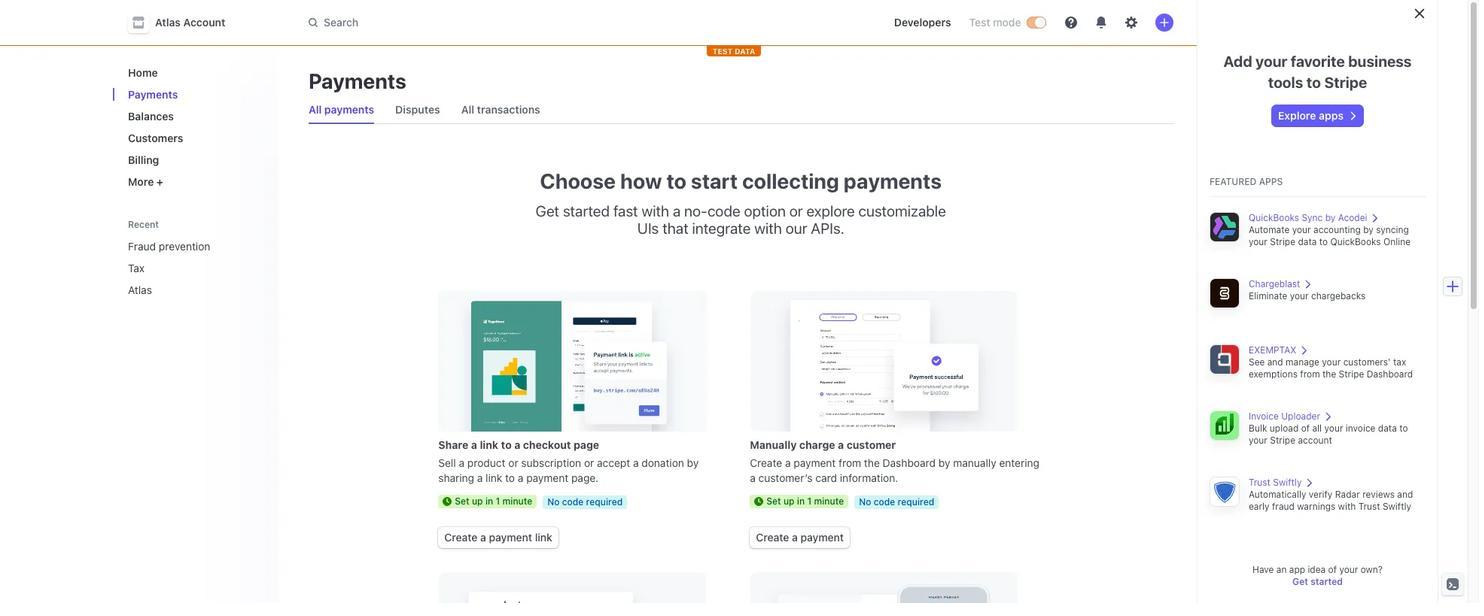 Task type: describe. For each thing, give the bounding box(es) containing it.
code for share a link to a checkout page sell a product or subscription or accept a donation by sharing a link to a payment page.
[[562, 497, 584, 508]]

sell
[[438, 457, 456, 470]]

page.
[[571, 472, 599, 485]]

required for manually
[[898, 497, 934, 508]]

warnings
[[1297, 501, 1336, 513]]

create for sell a product or subscription or accept a donation by sharing a link to a payment page.
[[444, 531, 478, 544]]

share a link to a checkout page sell a product or subscription or accept a donation by sharing a link to a payment page.
[[438, 439, 699, 485]]

sync
[[1302, 212, 1323, 224]]

chargeblast image
[[1210, 279, 1240, 309]]

automatically verify radar reviews and early fraud warnings with trust swiftly
[[1249, 489, 1413, 513]]

explore apps
[[1278, 109, 1344, 122]]

invoice uploader image
[[1210, 411, 1240, 441]]

online
[[1384, 236, 1411, 248]]

your inside add your favorite business tools to stripe
[[1256, 53, 1288, 70]]

help image
[[1065, 17, 1077, 29]]

all
[[1312, 423, 1322, 434]]

manually
[[750, 439, 797, 452]]

payments inside core navigation links element
[[128, 88, 178, 101]]

create a payment link
[[444, 531, 553, 544]]

subscription
[[521, 457, 581, 470]]

see and manage your customers' tax exemptions from the stripe dashboard
[[1249, 357, 1413, 380]]

from for manage
[[1300, 369, 1320, 380]]

payment inside share a link to a checkout page sell a product or subscription or accept a donation by sharing a link to a payment page.
[[526, 472, 569, 485]]

entering
[[999, 457, 1040, 470]]

fraud prevention
[[128, 240, 210, 253]]

create for create a payment from the dashboard by manually entering a customer's card information.
[[756, 531, 789, 544]]

or inside get started fast with a no-code option or explore customizable uis that integrate with our apis.
[[789, 203, 803, 220]]

started inside have an app idea of your own? get started
[[1311, 577, 1343, 588]]

recent
[[128, 219, 159, 230]]

your down chargeblast
[[1290, 291, 1309, 302]]

tab list containing all payments
[[303, 96, 1173, 124]]

home link
[[122, 60, 266, 85]]

the for stripe
[[1323, 369, 1336, 380]]

an
[[1277, 565, 1287, 576]]

0 horizontal spatial trust
[[1249, 477, 1271, 489]]

billing
[[128, 154, 159, 166]]

customer
[[847, 439, 896, 452]]

set up in 1 minute for create
[[767, 496, 844, 507]]

code for manually charge a customer create a payment from the dashboard by manually entering a customer's card information.
[[874, 497, 895, 508]]

dashboard inside manually charge a customer create a payment from the dashboard by manually entering a customer's card information.
[[883, 457, 936, 470]]

own?
[[1361, 565, 1383, 576]]

code inside get started fast with a no-code option or explore customizable uis that integrate with our apis.
[[708, 203, 741, 220]]

stripe inside add your favorite business tools to stripe
[[1324, 74, 1367, 91]]

product
[[467, 457, 506, 470]]

atlas link
[[122, 278, 245, 303]]

option
[[744, 203, 786, 220]]

to inside bulk upload of all your invoice data to your stripe account
[[1400, 423, 1408, 434]]

tax
[[128, 262, 145, 275]]

automate
[[1249, 224, 1290, 236]]

exemptax image
[[1210, 345, 1240, 375]]

1 horizontal spatial payments
[[309, 69, 406, 93]]

explore
[[1278, 109, 1316, 122]]

developers link
[[888, 11, 957, 35]]

payments link
[[122, 82, 266, 107]]

developers
[[894, 16, 951, 29]]

0 horizontal spatial with
[[642, 203, 669, 220]]

customers link
[[122, 126, 266, 151]]

up for share a link to a checkout page sell a product or subscription or accept a donation by sharing a link to a payment page.
[[472, 496, 483, 507]]

exemptions
[[1249, 369, 1298, 380]]

0 vertical spatial payments
[[324, 103, 374, 116]]

no for create a payment link
[[547, 497, 560, 508]]

pin to navigation image for fraud prevention
[[253, 241, 265, 253]]

get started link
[[1293, 577, 1343, 588]]

all payments
[[309, 103, 374, 116]]

and inside automatically verify radar reviews and early fraud warnings with trust swiftly
[[1397, 489, 1413, 501]]

explore apps link
[[1272, 105, 1363, 126]]

fraud
[[128, 240, 156, 253]]

account
[[183, 16, 225, 29]]

chargeblast
[[1249, 279, 1300, 290]]

test data
[[713, 47, 755, 56]]

to down product
[[505, 472, 515, 485]]

acodei
[[1338, 212, 1367, 224]]

favorite
[[1291, 53, 1345, 70]]

fraud
[[1272, 501, 1295, 513]]

pin to navigation image
[[253, 284, 265, 296]]

of inside bulk upload of all your invoice data to your stripe account
[[1301, 423, 1310, 434]]

syncing
[[1376, 224, 1409, 236]]

manually
[[953, 457, 996, 470]]

tax link
[[122, 256, 245, 281]]

eliminate your chargebacks
[[1249, 291, 1366, 302]]

customers'
[[1344, 357, 1391, 368]]

test mode
[[969, 16, 1021, 29]]

minute for create a payment link
[[503, 496, 532, 507]]

and inside see and manage your customers' tax exemptions from the stripe dashboard
[[1268, 357, 1283, 368]]

your right all
[[1325, 423, 1343, 434]]

trust swiftly
[[1249, 477, 1302, 489]]

balances
[[128, 110, 174, 123]]

payment inside manually charge a customer create a payment from the dashboard by manually entering a customer's card information.
[[794, 457, 836, 470]]

atlas for atlas account
[[155, 16, 181, 29]]

atlas for atlas
[[128, 284, 152, 297]]

have an app idea of your own? get started
[[1253, 565, 1383, 588]]

settings image
[[1125, 17, 1137, 29]]

to inside add your favorite business tools to stripe
[[1307, 74, 1321, 91]]

balances link
[[122, 104, 266, 129]]

pin to navigation image for tax
[[253, 262, 265, 274]]

by inside share a link to a checkout page sell a product or subscription or accept a donation by sharing a link to a payment page.
[[687, 457, 699, 470]]

2 vertical spatial link
[[535, 531, 553, 544]]

set up in 1 minute for a
[[455, 496, 532, 507]]

manually charge a customer create a payment from the dashboard by manually entering a customer's card information.
[[750, 439, 1040, 485]]

see
[[1249, 357, 1265, 368]]

invoice
[[1249, 411, 1279, 422]]

payment inside "create a payment link" link
[[489, 531, 532, 544]]

card
[[816, 472, 837, 485]]

test
[[713, 47, 733, 56]]

to up product
[[501, 439, 512, 452]]

by inside manually charge a customer create a payment from the dashboard by manually entering a customer's card information.
[[939, 457, 950, 470]]

the for dashboard
[[864, 457, 880, 470]]

verify
[[1309, 489, 1333, 501]]

sharing
[[438, 472, 474, 485]]

get inside have an app idea of your own? get started
[[1293, 577, 1308, 588]]

featured apps
[[1210, 176, 1283, 187]]

with inside automatically verify radar reviews and early fraud warnings with trust swiftly
[[1338, 501, 1356, 513]]

how
[[620, 169, 662, 193]]

0 horizontal spatial quickbooks
[[1249, 212, 1299, 224]]

1 for checkout
[[496, 496, 500, 507]]

no code required for manually
[[859, 497, 934, 508]]

your inside see and manage your customers' tax exemptions from the stripe dashboard
[[1322, 357, 1341, 368]]

quickbooks sync by acodei
[[1249, 212, 1367, 224]]

trust inside automatically verify radar reviews and early fraud warnings with trust swiftly
[[1359, 501, 1380, 513]]

1 horizontal spatial payments
[[844, 169, 942, 193]]

no for create a payment
[[859, 497, 871, 508]]

minute for create a payment
[[814, 496, 844, 507]]

that
[[663, 220, 689, 237]]

started inside get started fast with a no-code option or explore customizable uis that integrate with our apis.
[[563, 203, 610, 220]]

bulk
[[1249, 423, 1267, 434]]

eliminate
[[1249, 291, 1288, 302]]

fraud prevention link
[[122, 234, 245, 259]]

quickbooks inside automate your accounting by syncing your stripe data to quickbooks online
[[1331, 236, 1381, 248]]

customer's
[[759, 472, 813, 485]]



Task type: locate. For each thing, give the bounding box(es) containing it.
set down sharing
[[455, 496, 469, 507]]

your down quickbooks sync by acodei
[[1292, 224, 1311, 236]]

1 vertical spatial swiftly
[[1383, 501, 1412, 513]]

collecting
[[742, 169, 839, 193]]

0 horizontal spatial up
[[472, 496, 483, 507]]

the inside see and manage your customers' tax exemptions from the stripe dashboard
[[1323, 369, 1336, 380]]

0 vertical spatial and
[[1268, 357, 1283, 368]]

dashboard down customer
[[883, 457, 936, 470]]

set up in 1 minute down customer's
[[767, 496, 844, 507]]

apps
[[1319, 109, 1344, 122]]

1 horizontal spatial data
[[1378, 423, 1397, 434]]

1 required from the left
[[586, 497, 623, 508]]

get inside get started fast with a no-code option or explore customizable uis that integrate with our apis.
[[536, 203, 559, 220]]

1 horizontal spatial quickbooks
[[1331, 236, 1381, 248]]

1 horizontal spatial the
[[1323, 369, 1336, 380]]

0 horizontal spatial payments
[[324, 103, 374, 116]]

required for subscription
[[586, 497, 623, 508]]

0 vertical spatial swiftly
[[1273, 477, 1302, 489]]

Search text field
[[300, 9, 724, 37]]

quickbooks sync by acodei image
[[1210, 212, 1240, 242]]

1 horizontal spatial set up in 1 minute
[[767, 496, 844, 507]]

create a payment link link
[[438, 528, 559, 549]]

payments
[[309, 69, 406, 93], [128, 88, 178, 101]]

swiftly up the automatically
[[1273, 477, 1302, 489]]

upload
[[1270, 423, 1299, 434]]

from
[[1300, 369, 1320, 380], [839, 457, 861, 470]]

0 horizontal spatial get
[[536, 203, 559, 220]]

or up page.
[[584, 457, 594, 470]]

0 vertical spatial atlas
[[155, 16, 181, 29]]

0 horizontal spatial all
[[309, 103, 322, 116]]

tools
[[1268, 74, 1303, 91]]

atlas inside "button"
[[155, 16, 181, 29]]

choose how to start collecting payments
[[540, 169, 942, 193]]

tax
[[1393, 357, 1406, 368]]

1 horizontal spatial or
[[584, 457, 594, 470]]

1 horizontal spatial with
[[754, 220, 782, 237]]

mode
[[993, 16, 1021, 29]]

pin to navigation image
[[253, 241, 265, 253], [253, 262, 265, 274]]

in for a
[[485, 496, 493, 507]]

1 vertical spatial of
[[1328, 565, 1337, 576]]

more
[[128, 175, 154, 188]]

featured
[[1210, 176, 1257, 187]]

1
[[496, 496, 500, 507], [807, 496, 812, 507]]

stripe inside see and manage your customers' tax exemptions from the stripe dashboard
[[1339, 369, 1364, 380]]

dashboard down tax on the right bottom of page
[[1367, 369, 1413, 380]]

early
[[1249, 501, 1270, 513]]

all for all transactions
[[461, 103, 474, 116]]

1 horizontal spatial in
[[797, 496, 805, 507]]

0 vertical spatial of
[[1301, 423, 1310, 434]]

0 horizontal spatial 1
[[496, 496, 500, 507]]

payments up customizable at right top
[[844, 169, 942, 193]]

idea
[[1308, 565, 1326, 576]]

create down sharing
[[444, 531, 478, 544]]

0 horizontal spatial dashboard
[[883, 457, 936, 470]]

all payments link
[[303, 99, 380, 120]]

1 vertical spatial data
[[1378, 423, 1397, 434]]

1 vertical spatial get
[[1293, 577, 1308, 588]]

to right how
[[667, 169, 687, 193]]

0 horizontal spatial from
[[839, 457, 861, 470]]

0 horizontal spatial no
[[547, 497, 560, 508]]

+
[[157, 175, 163, 188]]

1 up from the left
[[472, 496, 483, 507]]

0 vertical spatial from
[[1300, 369, 1320, 380]]

2 horizontal spatial with
[[1338, 501, 1356, 513]]

Search search field
[[300, 9, 724, 37]]

2 horizontal spatial code
[[874, 497, 895, 508]]

of left all
[[1301, 423, 1310, 434]]

0 vertical spatial pin to navigation image
[[253, 241, 265, 253]]

0 horizontal spatial code
[[562, 497, 584, 508]]

1 vertical spatial payments
[[844, 169, 942, 193]]

your left own?
[[1340, 565, 1358, 576]]

trust
[[1249, 477, 1271, 489], [1359, 501, 1380, 513]]

1 minute from the left
[[503, 496, 532, 507]]

required down manually charge a customer create a payment from the dashboard by manually entering a customer's card information.
[[898, 497, 934, 508]]

1 vertical spatial and
[[1397, 489, 1413, 501]]

recent element
[[113, 234, 279, 303]]

of right idea
[[1328, 565, 1337, 576]]

checkout
[[523, 439, 571, 452]]

no code required down information.
[[859, 497, 934, 508]]

0 vertical spatial get
[[536, 203, 559, 220]]

started down idea
[[1311, 577, 1343, 588]]

start
[[691, 169, 738, 193]]

atlas down tax
[[128, 284, 152, 297]]

a inside get started fast with a no-code option or explore customizable uis that integrate with our apis.
[[673, 203, 681, 220]]

automatically
[[1249, 489, 1306, 501]]

more +
[[128, 175, 163, 188]]

or right product
[[508, 457, 518, 470]]

no
[[547, 497, 560, 508], [859, 497, 871, 508]]

set for sell a product or subscription or accept a donation by sharing a link to a payment page.
[[455, 496, 469, 507]]

and
[[1268, 357, 1283, 368], [1397, 489, 1413, 501]]

stripe inside automate your accounting by syncing your stripe data to quickbooks online
[[1270, 236, 1296, 248]]

link up product
[[480, 439, 499, 452]]

minute
[[503, 496, 532, 507], [814, 496, 844, 507]]

all for all payments
[[309, 103, 322, 116]]

to right invoice
[[1400, 423, 1408, 434]]

no code required down page.
[[547, 497, 623, 508]]

2 1 from the left
[[807, 496, 812, 507]]

donation
[[642, 457, 684, 470]]

to down favorite
[[1307, 74, 1321, 91]]

link down product
[[486, 472, 502, 485]]

integrate
[[692, 220, 751, 237]]

1 set from the left
[[455, 496, 469, 507]]

dashboard inside see and manage your customers' tax exemptions from the stripe dashboard
[[1367, 369, 1413, 380]]

disputes
[[395, 103, 440, 116]]

1 vertical spatial quickbooks
[[1331, 236, 1381, 248]]

tab list
[[303, 96, 1173, 124]]

1 all from the left
[[309, 103, 322, 116]]

your down bulk on the bottom right of page
[[1249, 435, 1268, 446]]

from inside see and manage your customers' tax exemptions from the stripe dashboard
[[1300, 369, 1320, 380]]

1 horizontal spatial up
[[784, 496, 795, 507]]

data right invoice
[[1378, 423, 1397, 434]]

of inside have an app idea of your own? get started
[[1328, 565, 1337, 576]]

all transactions
[[461, 103, 540, 116]]

1 vertical spatial pin to navigation image
[[253, 262, 265, 274]]

0 horizontal spatial in
[[485, 496, 493, 507]]

2 pin to navigation image from the top
[[253, 262, 265, 274]]

dashboard
[[1367, 369, 1413, 380], [883, 457, 936, 470]]

your inside have an app idea of your own? get started
[[1340, 565, 1358, 576]]

no code required for subscription
[[547, 497, 623, 508]]

link down subscription
[[535, 531, 553, 544]]

minute up create a payment link
[[503, 496, 532, 507]]

1 for a
[[807, 496, 812, 507]]

business
[[1348, 53, 1412, 70]]

no down subscription
[[547, 497, 560, 508]]

minute down card
[[814, 496, 844, 507]]

by up accounting
[[1325, 212, 1336, 224]]

get
[[536, 203, 559, 220], [1293, 577, 1308, 588]]

get started fast with a no-code option or explore customizable uis that integrate with our apis.
[[536, 203, 946, 237]]

2 horizontal spatial or
[[789, 203, 803, 220]]

data inside automate your accounting by syncing your stripe data to quickbooks online
[[1298, 236, 1317, 248]]

with left our
[[754, 220, 782, 237]]

set for create a payment from the dashboard by manually entering a customer's card information.
[[767, 496, 781, 507]]

1 horizontal spatial atlas
[[155, 16, 181, 29]]

fast
[[613, 203, 638, 220]]

and right "reviews"
[[1397, 489, 1413, 501]]

0 horizontal spatial the
[[864, 457, 880, 470]]

to
[[1307, 74, 1321, 91], [667, 169, 687, 193], [1319, 236, 1328, 248], [1400, 423, 1408, 434], [501, 439, 512, 452], [505, 472, 515, 485]]

account
[[1298, 435, 1332, 446]]

app
[[1289, 565, 1305, 576]]

atlas inside 'link'
[[128, 284, 152, 297]]

0 vertical spatial link
[[480, 439, 499, 452]]

from down manage
[[1300, 369, 1320, 380]]

quickbooks down accounting
[[1331, 236, 1381, 248]]

no code required
[[547, 497, 623, 508], [859, 497, 934, 508]]

of
[[1301, 423, 1310, 434], [1328, 565, 1337, 576]]

by down acodei
[[1363, 224, 1374, 236]]

disputes link
[[389, 99, 446, 120]]

by right donation
[[687, 457, 699, 470]]

create down customer's
[[756, 531, 789, 544]]

to inside automate your accounting by syncing your stripe data to quickbooks online
[[1319, 236, 1328, 248]]

by
[[1325, 212, 1336, 224], [1363, 224, 1374, 236], [687, 457, 699, 470], [939, 457, 950, 470]]

1 horizontal spatial get
[[1293, 577, 1308, 588]]

the
[[1323, 369, 1336, 380], [864, 457, 880, 470]]

invoice
[[1346, 423, 1376, 434]]

get down choose
[[536, 203, 559, 220]]

up down customer's
[[784, 496, 795, 507]]

1 horizontal spatial all
[[461, 103, 474, 116]]

automate your accounting by syncing your stripe data to quickbooks online
[[1249, 224, 1411, 248]]

by left manually
[[939, 457, 950, 470]]

1 set up in 1 minute from the left
[[455, 496, 532, 507]]

0 horizontal spatial swiftly
[[1273, 477, 1302, 489]]

atlas left the account at top left
[[155, 16, 181, 29]]

payments up all payments
[[309, 69, 406, 93]]

1 up create a payment link
[[496, 496, 500, 507]]

data
[[735, 47, 755, 56]]

in up create a payment link
[[485, 496, 493, 507]]

0 horizontal spatial minute
[[503, 496, 532, 507]]

0 horizontal spatial atlas
[[128, 284, 152, 297]]

0 horizontal spatial payments
[[128, 88, 178, 101]]

2 no code required from the left
[[859, 497, 934, 508]]

and up exemptions
[[1268, 357, 1283, 368]]

data
[[1298, 236, 1317, 248], [1378, 423, 1397, 434]]

2 set from the left
[[767, 496, 781, 507]]

0 horizontal spatial no code required
[[547, 497, 623, 508]]

trust down "reviews"
[[1359, 501, 1380, 513]]

a
[[673, 203, 681, 220], [471, 439, 477, 452], [514, 439, 520, 452], [838, 439, 844, 452], [459, 457, 465, 470], [633, 457, 639, 470], [785, 457, 791, 470], [477, 472, 483, 485], [518, 472, 524, 485], [750, 472, 756, 485], [480, 531, 486, 544], [792, 531, 798, 544]]

add your favorite business tools to stripe
[[1224, 53, 1412, 91]]

your down automate
[[1249, 236, 1268, 248]]

1 no code required from the left
[[547, 497, 623, 508]]

reviews
[[1363, 489, 1395, 501]]

our
[[786, 220, 807, 237]]

stripe down customers'
[[1339, 369, 1364, 380]]

stripe inside bulk upload of all your invoice data to your stripe account
[[1270, 435, 1296, 446]]

2 no from the left
[[859, 497, 871, 508]]

code down start
[[708, 203, 741, 220]]

atlas account button
[[128, 12, 240, 33]]

2 all from the left
[[461, 103, 474, 116]]

search
[[324, 16, 358, 29]]

or
[[789, 203, 803, 220], [508, 457, 518, 470], [584, 457, 594, 470]]

customers
[[128, 132, 183, 145]]

2 up from the left
[[784, 496, 795, 507]]

0 vertical spatial quickbooks
[[1249, 212, 1299, 224]]

information.
[[840, 472, 898, 485]]

1 vertical spatial the
[[864, 457, 880, 470]]

0 horizontal spatial or
[[508, 457, 518, 470]]

exemptax
[[1249, 345, 1297, 356]]

1 horizontal spatial dashboard
[[1367, 369, 1413, 380]]

bulk upload of all your invoice data to your stripe account
[[1249, 423, 1408, 446]]

0 vertical spatial the
[[1323, 369, 1336, 380]]

stripe down automate
[[1270, 236, 1296, 248]]

payments up balances
[[128, 88, 178, 101]]

manage
[[1286, 357, 1320, 368]]

the inside manually charge a customer create a payment from the dashboard by manually entering a customer's card information.
[[864, 457, 880, 470]]

share
[[438, 439, 469, 452]]

or down collecting
[[789, 203, 803, 220]]

1 horizontal spatial no code required
[[859, 497, 934, 508]]

create inside "link"
[[756, 531, 789, 544]]

2 minute from the left
[[814, 496, 844, 507]]

1 vertical spatial dashboard
[[883, 457, 936, 470]]

1 horizontal spatial swiftly
[[1383, 501, 1412, 513]]

swiftly inside automatically verify radar reviews and early fraud warnings with trust swiftly
[[1383, 501, 1412, 513]]

a inside "link"
[[792, 531, 798, 544]]

your right manage
[[1322, 357, 1341, 368]]

1 vertical spatial from
[[839, 457, 861, 470]]

from for a
[[839, 457, 861, 470]]

0 horizontal spatial of
[[1301, 423, 1310, 434]]

atlas account
[[155, 16, 225, 29]]

1 1 from the left
[[496, 496, 500, 507]]

create a payment link
[[750, 528, 850, 549]]

to down accounting
[[1319, 236, 1328, 248]]

in down customer's
[[797, 496, 805, 507]]

1 horizontal spatial set
[[767, 496, 781, 507]]

payments left disputes
[[324, 103, 374, 116]]

payment inside create a payment "link"
[[801, 531, 844, 544]]

set up in 1 minute up create a payment link
[[455, 496, 532, 507]]

2 required from the left
[[898, 497, 934, 508]]

your up 'tools'
[[1256, 53, 1288, 70]]

page
[[574, 439, 599, 452]]

no down information.
[[859, 497, 871, 508]]

uploader
[[1281, 411, 1320, 422]]

stripe down upload
[[1270, 435, 1296, 446]]

chargebacks
[[1311, 291, 1366, 302]]

1 vertical spatial atlas
[[128, 284, 152, 297]]

explore
[[807, 203, 855, 220]]

stripe down favorite
[[1324, 74, 1367, 91]]

have
[[1253, 565, 1274, 576]]

2 in from the left
[[797, 496, 805, 507]]

code
[[708, 203, 741, 220], [562, 497, 584, 508], [874, 497, 895, 508]]

get down app
[[1293, 577, 1308, 588]]

1 down customer's
[[807, 496, 812, 507]]

1 horizontal spatial from
[[1300, 369, 1320, 380]]

1 pin to navigation image from the top
[[253, 241, 265, 253]]

invoice uploader
[[1249, 411, 1320, 422]]

1 horizontal spatial and
[[1397, 489, 1413, 501]]

set down customer's
[[767, 496, 781, 507]]

swiftly down "reviews"
[[1383, 501, 1412, 513]]

add
[[1224, 53, 1252, 70]]

quickbooks up automate
[[1249, 212, 1299, 224]]

1 horizontal spatial started
[[1311, 577, 1343, 588]]

apis.
[[811, 220, 844, 237]]

0 horizontal spatial required
[[586, 497, 623, 508]]

code down page.
[[562, 497, 584, 508]]

1 horizontal spatial minute
[[814, 496, 844, 507]]

required
[[586, 497, 623, 508], [898, 497, 934, 508]]

create
[[750, 457, 782, 470], [444, 531, 478, 544], [756, 531, 789, 544]]

by inside automate your accounting by syncing your stripe data to quickbooks online
[[1363, 224, 1374, 236]]

with down radar on the bottom
[[1338, 501, 1356, 513]]

0 vertical spatial data
[[1298, 236, 1317, 248]]

1 in from the left
[[485, 496, 493, 507]]

0 horizontal spatial data
[[1298, 236, 1317, 248]]

up
[[472, 496, 483, 507], [784, 496, 795, 507]]

up down sharing
[[472, 496, 483, 507]]

core navigation links element
[[122, 60, 266, 194]]

0 horizontal spatial and
[[1268, 357, 1283, 368]]

create inside manually charge a customer create a payment from the dashboard by manually entering a customer's card information.
[[750, 457, 782, 470]]

1 horizontal spatial code
[[708, 203, 741, 220]]

0 horizontal spatial set
[[455, 496, 469, 507]]

1 vertical spatial trust
[[1359, 501, 1380, 513]]

required down page.
[[586, 497, 623, 508]]

0 horizontal spatial set up in 1 minute
[[455, 496, 532, 507]]

started down choose
[[563, 203, 610, 220]]

swiftly
[[1273, 477, 1302, 489], [1383, 501, 1412, 513]]

create down manually
[[750, 457, 782, 470]]

1 horizontal spatial 1
[[807, 496, 812, 507]]

charge
[[799, 439, 835, 452]]

from up information.
[[839, 457, 861, 470]]

with right fast
[[642, 203, 669, 220]]

0 vertical spatial dashboard
[[1367, 369, 1413, 380]]

1 vertical spatial link
[[486, 472, 502, 485]]

choose
[[540, 169, 616, 193]]

1 horizontal spatial no
[[859, 497, 871, 508]]

trust up the automatically
[[1249, 477, 1271, 489]]

up for manually charge a customer create a payment from the dashboard by manually entering a customer's card information.
[[784, 496, 795, 507]]

data down quickbooks sync by acodei
[[1298, 236, 1317, 248]]

from inside manually charge a customer create a payment from the dashboard by manually entering a customer's card information.
[[839, 457, 861, 470]]

1 horizontal spatial trust
[[1359, 501, 1380, 513]]

code down information.
[[874, 497, 895, 508]]

trust swiftly image
[[1210, 477, 1240, 507]]

0 vertical spatial started
[[563, 203, 610, 220]]

2 set up in 1 minute from the left
[[767, 496, 844, 507]]

0 horizontal spatial started
[[563, 203, 610, 220]]

1 vertical spatial started
[[1311, 577, 1343, 588]]

1 horizontal spatial required
[[898, 497, 934, 508]]

data inside bulk upload of all your invoice data to your stripe account
[[1378, 423, 1397, 434]]

1 no from the left
[[547, 497, 560, 508]]

0 vertical spatial trust
[[1249, 477, 1271, 489]]

recent navigation links element
[[113, 212, 279, 303]]

in for create
[[797, 496, 805, 507]]

1 horizontal spatial of
[[1328, 565, 1337, 576]]



Task type: vqa. For each thing, say whether or not it's contained in the screenshot.
THE FOR in the Answer the questions to see recommendations for your business.
no



